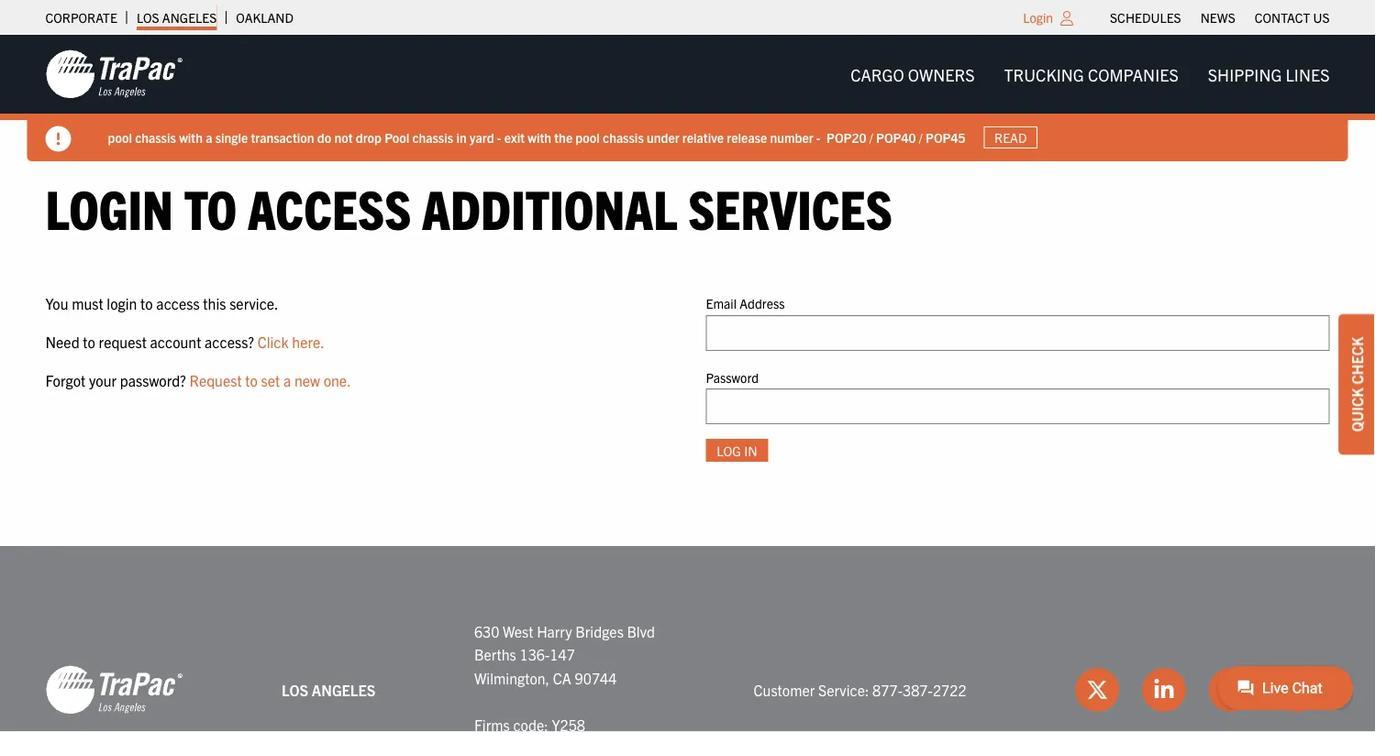 Task type: vqa. For each thing, say whether or not it's contained in the screenshot.
Us
yes



Task type: describe. For each thing, give the bounding box(es) containing it.
login for login "link"
[[1023, 9, 1053, 26]]

1 vertical spatial los angeles
[[282, 681, 375, 699]]

cargo owners
[[851, 64, 975, 84]]

password?
[[120, 371, 186, 389]]

a inside main content
[[283, 371, 291, 389]]

email address
[[706, 295, 785, 312]]

lines
[[1286, 64, 1330, 84]]

your
[[89, 371, 117, 389]]

quick check
[[1348, 337, 1366, 432]]

number
[[770, 129, 813, 145]]

login link
[[1023, 9, 1053, 26]]

release
[[727, 129, 767, 145]]

387-
[[903, 681, 933, 699]]

access?
[[205, 333, 254, 351]]

1 / from the left
[[869, 129, 873, 145]]

1 los angeles image from the top
[[45, 49, 183, 100]]

pop20
[[827, 129, 866, 145]]

do
[[317, 129, 331, 145]]

quick
[[1348, 388, 1366, 432]]

set
[[261, 371, 280, 389]]

630
[[474, 622, 499, 641]]

access
[[248, 173, 411, 240]]

shipping lines
[[1208, 64, 1330, 84]]

relative
[[682, 129, 724, 145]]

services
[[688, 173, 892, 240]]

pool chassis with a single transaction  do not drop pool chassis in yard -  exit with the pool chassis under relative release number -  pop20 / pop40 / pop45
[[108, 129, 966, 145]]

blvd
[[627, 622, 655, 641]]

wilmington,
[[474, 669, 550, 688]]

menu bar containing schedules
[[1100, 5, 1339, 30]]

quick check link
[[1338, 314, 1375, 455]]

read
[[994, 129, 1027, 146]]

request to set a new one. link
[[189, 371, 351, 389]]

schedules
[[1110, 9, 1181, 26]]

email
[[706, 295, 737, 312]]

0 horizontal spatial los
[[137, 9, 159, 26]]

0 vertical spatial a
[[206, 129, 212, 145]]

drop
[[356, 129, 382, 145]]

2 los angeles image from the top
[[45, 665, 183, 716]]

west
[[503, 622, 533, 641]]

not
[[334, 129, 353, 145]]

under
[[647, 129, 679, 145]]

trucking
[[1004, 64, 1084, 84]]

Password password field
[[706, 389, 1330, 425]]

account
[[150, 333, 201, 351]]

2 / from the left
[[919, 129, 923, 145]]

2 with from the left
[[528, 129, 551, 145]]

bridges
[[575, 622, 624, 641]]

schedules link
[[1110, 5, 1181, 30]]

click here. link
[[257, 333, 325, 351]]

forgot your password? request to set a new one.
[[45, 371, 351, 389]]

news link
[[1201, 5, 1235, 30]]

2722
[[933, 681, 967, 699]]

single
[[215, 129, 248, 145]]

cargo owners link
[[836, 56, 989, 93]]

request
[[189, 371, 242, 389]]

3 chassis from the left
[[603, 129, 644, 145]]

the
[[554, 129, 573, 145]]

light image
[[1061, 11, 1073, 26]]

trucking companies
[[1004, 64, 1179, 84]]

service:
[[818, 681, 869, 699]]

contact us link
[[1255, 5, 1330, 30]]

2 chassis from the left
[[412, 129, 453, 145]]

need to request account access? click here.
[[45, 333, 325, 351]]

login to access additional services
[[45, 173, 892, 240]]

0 horizontal spatial angeles
[[162, 9, 217, 26]]

solid image
[[45, 126, 71, 152]]

this
[[203, 295, 226, 313]]

exit
[[504, 129, 525, 145]]

yard
[[470, 129, 494, 145]]

read link
[[984, 126, 1037, 149]]

oakland link
[[236, 5, 294, 30]]

pop40
[[876, 129, 916, 145]]

90744
[[575, 669, 617, 688]]

1 horizontal spatial angeles
[[312, 681, 375, 699]]

service.
[[229, 295, 279, 313]]

you must login to access this service.
[[45, 295, 279, 313]]



Task type: locate. For each thing, give the bounding box(es) containing it.
630 west harry bridges blvd berths 136-147 wilmington, ca 90744 customer service: 877-387-2722
[[474, 622, 967, 699]]

check
[[1348, 337, 1366, 385]]

login
[[107, 295, 137, 313]]

forgot
[[45, 371, 86, 389]]

oakland
[[236, 9, 294, 26]]

menu bar up shipping
[[1100, 5, 1339, 30]]

chassis left single
[[135, 129, 176, 145]]

0 horizontal spatial login
[[45, 173, 173, 240]]

contact us
[[1255, 9, 1330, 26]]

must
[[72, 295, 103, 313]]

1 vertical spatial menu bar
[[836, 56, 1344, 93]]

login for login to access additional services
[[45, 173, 173, 240]]

1 horizontal spatial los
[[282, 681, 308, 699]]

us
[[1313, 9, 1330, 26]]

0 horizontal spatial with
[[179, 129, 203, 145]]

to right login
[[140, 295, 153, 313]]

0 horizontal spatial pool
[[108, 129, 132, 145]]

1 vertical spatial a
[[283, 371, 291, 389]]

pool right the
[[576, 129, 600, 145]]

- right number
[[816, 129, 821, 145]]

0 vertical spatial angeles
[[162, 9, 217, 26]]

banner
[[0, 35, 1375, 161]]

1 horizontal spatial with
[[528, 129, 551, 145]]

0 vertical spatial los
[[137, 9, 159, 26]]

1 horizontal spatial chassis
[[412, 129, 453, 145]]

None submit
[[706, 439, 768, 462]]

login down the solid image
[[45, 173, 173, 240]]

1 with from the left
[[179, 129, 203, 145]]

877-
[[873, 681, 903, 699]]

1 horizontal spatial -
[[816, 129, 821, 145]]

corporate
[[45, 9, 117, 26]]

1 vertical spatial los
[[282, 681, 308, 699]]

/ left pop45
[[919, 129, 923, 145]]

pool right the solid image
[[108, 129, 132, 145]]

0 vertical spatial los angeles image
[[45, 49, 183, 100]]

harry
[[537, 622, 572, 641]]

new
[[294, 371, 320, 389]]

with left the
[[528, 129, 551, 145]]

transaction
[[251, 129, 314, 145]]

chassis left under
[[603, 129, 644, 145]]

additional
[[422, 173, 677, 240]]

1 vertical spatial angeles
[[312, 681, 375, 699]]

companies
[[1088, 64, 1179, 84]]

1 vertical spatial login
[[45, 173, 173, 240]]

owners
[[908, 64, 975, 84]]

0 horizontal spatial a
[[206, 129, 212, 145]]

a left single
[[206, 129, 212, 145]]

corporate link
[[45, 5, 117, 30]]

access
[[156, 295, 200, 313]]

a right set
[[283, 371, 291, 389]]

los angeles
[[137, 9, 217, 26], [282, 681, 375, 699]]

1 horizontal spatial /
[[919, 129, 923, 145]]

0 horizontal spatial -
[[497, 129, 501, 145]]

login left light icon
[[1023, 9, 1053, 26]]

0 vertical spatial los angeles
[[137, 9, 217, 26]]

contact
[[1255, 9, 1310, 26]]

address
[[740, 295, 785, 312]]

none submit inside login to access additional services main content
[[706, 439, 768, 462]]

pop45
[[926, 129, 966, 145]]

1 vertical spatial los angeles image
[[45, 665, 183, 716]]

147
[[550, 646, 575, 664]]

Email Address text field
[[706, 315, 1330, 351]]

shipping lines link
[[1193, 56, 1344, 93]]

los angeles image
[[45, 49, 183, 100], [45, 665, 183, 716]]

here.
[[292, 333, 325, 351]]

- left exit
[[497, 129, 501, 145]]

request
[[99, 333, 147, 351]]

pool
[[385, 129, 409, 145]]

to
[[184, 173, 237, 240], [140, 295, 153, 313], [83, 333, 95, 351], [245, 371, 258, 389]]

to left set
[[245, 371, 258, 389]]

los angeles link
[[137, 5, 217, 30]]

menu bar containing cargo owners
[[836, 56, 1344, 93]]

0 horizontal spatial /
[[869, 129, 873, 145]]

2 - from the left
[[816, 129, 821, 145]]

0 vertical spatial menu bar
[[1100, 5, 1339, 30]]

/
[[869, 129, 873, 145], [919, 129, 923, 145]]

pool
[[108, 129, 132, 145], [576, 129, 600, 145]]

0 horizontal spatial chassis
[[135, 129, 176, 145]]

login inside main content
[[45, 173, 173, 240]]

password
[[706, 369, 759, 386]]

one.
[[324, 371, 351, 389]]

1 - from the left
[[497, 129, 501, 145]]

banner containing cargo owners
[[0, 35, 1375, 161]]

1 pool from the left
[[108, 129, 132, 145]]

login
[[1023, 9, 1053, 26], [45, 173, 173, 240]]

need
[[45, 333, 79, 351]]

0 vertical spatial login
[[1023, 9, 1053, 26]]

berths
[[474, 646, 516, 664]]

ca
[[553, 669, 571, 688]]

-
[[497, 129, 501, 145], [816, 129, 821, 145]]

a
[[206, 129, 212, 145], [283, 371, 291, 389]]

with left single
[[179, 129, 203, 145]]

chassis
[[135, 129, 176, 145], [412, 129, 453, 145], [603, 129, 644, 145]]

news
[[1201, 9, 1235, 26]]

login to access additional services main content
[[27, 173, 1348, 492]]

footer
[[0, 547, 1375, 733]]

customer
[[754, 681, 815, 699]]

1 horizontal spatial pool
[[576, 129, 600, 145]]

0 horizontal spatial los angeles
[[137, 9, 217, 26]]

you
[[45, 295, 68, 313]]

click
[[257, 333, 289, 351]]

chassis left in
[[412, 129, 453, 145]]

to down single
[[184, 173, 237, 240]]

menu bar
[[1100, 5, 1339, 30], [836, 56, 1344, 93]]

1 horizontal spatial los angeles
[[282, 681, 375, 699]]

2 horizontal spatial chassis
[[603, 129, 644, 145]]

shipping
[[1208, 64, 1282, 84]]

2 pool from the left
[[576, 129, 600, 145]]

angeles
[[162, 9, 217, 26], [312, 681, 375, 699]]

footer containing 630 west harry bridges blvd
[[0, 547, 1375, 733]]

1 horizontal spatial login
[[1023, 9, 1053, 26]]

136-
[[520, 646, 550, 664]]

to right need
[[83, 333, 95, 351]]

menu bar down light icon
[[836, 56, 1344, 93]]

1 horizontal spatial a
[[283, 371, 291, 389]]

in
[[456, 129, 467, 145]]

trucking companies link
[[989, 56, 1193, 93]]

cargo
[[851, 64, 904, 84]]

1 chassis from the left
[[135, 129, 176, 145]]

/ right 'pop20'
[[869, 129, 873, 145]]



